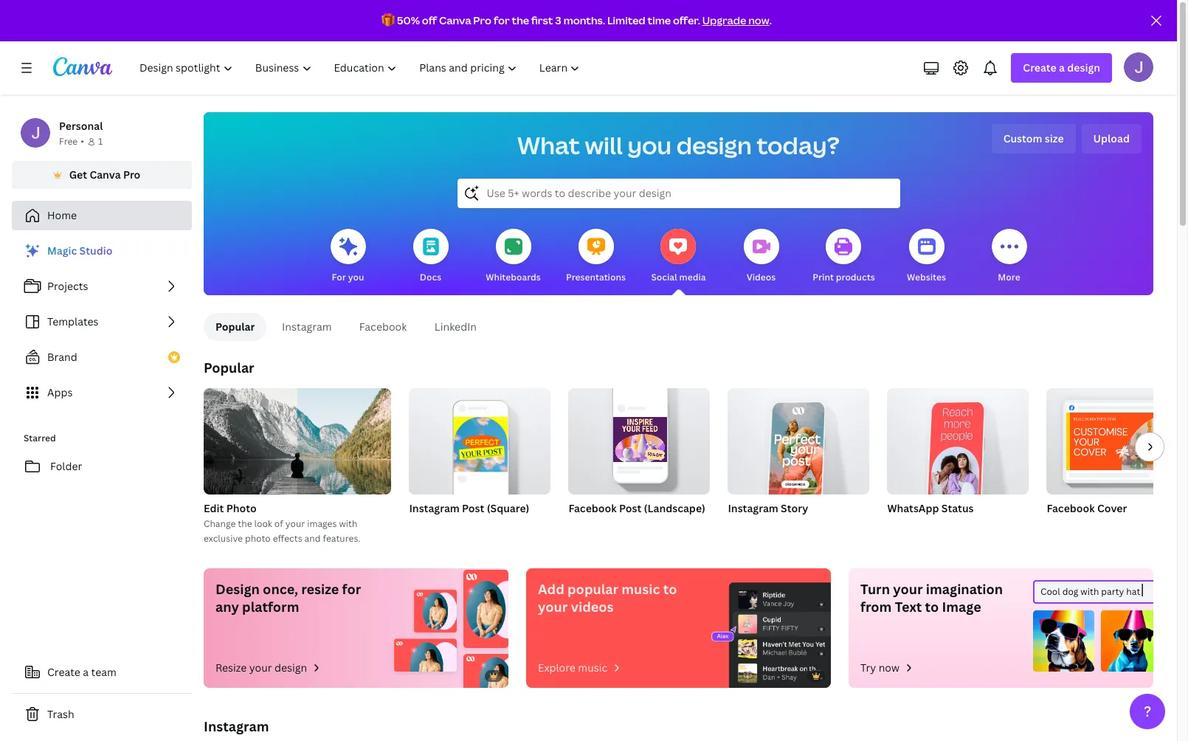 Task type: vqa. For each thing, say whether or not it's contained in the screenshot.
"Popular" in Popular button
yes



Task type: locate. For each thing, give the bounding box(es) containing it.
1 horizontal spatial music
[[622, 580, 661, 598]]

1 post from the left
[[462, 501, 485, 515]]

instagram inside group
[[409, 501, 460, 515]]

2 vertical spatial design
[[275, 661, 310, 675]]

design
[[1068, 61, 1101, 75], [677, 129, 752, 161], [275, 661, 310, 675]]

music right popular on the bottom of the page
[[622, 580, 661, 598]]

1 vertical spatial create
[[47, 665, 80, 679]]

🎁 50% off canva pro for the first 3 months. limited time offer. upgrade now .
[[382, 13, 772, 27]]

brand link
[[12, 343, 192, 372]]

brand
[[47, 350, 77, 364]]

edit photo group
[[204, 388, 392, 546]]

home
[[47, 208, 77, 222]]

get
[[69, 168, 87, 182]]

limited
[[608, 13, 646, 27]]

group for facebook post (landscape)
[[569, 383, 711, 495]]

free •
[[59, 135, 84, 148]]

explore
[[538, 661, 576, 675]]

1 horizontal spatial with
[[1081, 586, 1100, 598]]

0 horizontal spatial post
[[462, 501, 485, 515]]

instagram left story
[[728, 501, 779, 515]]

1 vertical spatial a
[[83, 665, 89, 679]]

facebook inside button
[[360, 320, 407, 334]]

1 vertical spatial canva
[[90, 168, 121, 182]]

custom size
[[1004, 131, 1065, 145]]

linkedin
[[435, 320, 477, 334]]

a inside dropdown button
[[1060, 61, 1066, 75]]

folder button
[[12, 452, 192, 481]]

🎁
[[382, 13, 395, 27]]

0 vertical spatial popular
[[216, 320, 255, 334]]

instagram post (square) group
[[409, 383, 551, 535]]

1 horizontal spatial now
[[879, 661, 900, 675]]

top level navigation element
[[130, 53, 593, 83]]

post for facebook
[[620, 501, 642, 515]]

resize your
[[216, 661, 275, 675]]

1 horizontal spatial design
[[677, 129, 752, 161]]

list
[[12, 236, 192, 408]]

the down photo
[[238, 518, 252, 530]]

1 vertical spatial music
[[578, 661, 608, 675]]

what
[[518, 129, 580, 161]]

post left (landscape)
[[620, 501, 642, 515]]

1 horizontal spatial for
[[494, 13, 510, 27]]

magic studio link
[[12, 236, 192, 266]]

0 vertical spatial you
[[628, 129, 672, 161]]

1 horizontal spatial create
[[1024, 61, 1057, 75]]

any
[[216, 598, 239, 616]]

0 horizontal spatial facebook
[[360, 320, 407, 334]]

months.
[[564, 13, 606, 27]]

photo
[[245, 532, 271, 545]]

from
[[861, 598, 892, 616]]

linkedin button
[[422, 313, 490, 341]]

1 horizontal spatial a
[[1060, 61, 1066, 75]]

0 vertical spatial a
[[1060, 61, 1066, 75]]

to inside turn your imagination from text to image
[[926, 598, 939, 616]]

a left team
[[83, 665, 89, 679]]

today?
[[757, 129, 840, 161]]

edit
[[204, 501, 224, 515]]

you right will
[[628, 129, 672, 161]]

your left videos on the bottom of the page
[[538, 598, 568, 616]]

videos
[[747, 271, 776, 284]]

for you button
[[330, 219, 366, 295]]

0 vertical spatial music
[[622, 580, 661, 598]]

design left jacob simon image on the right
[[1068, 61, 1101, 75]]

1 vertical spatial with
[[1081, 586, 1100, 598]]

pro up home link
[[123, 168, 141, 182]]

with
[[339, 518, 358, 530], [1081, 586, 1100, 598]]

offer.
[[673, 13, 701, 27]]

for right resize
[[342, 580, 361, 598]]

0 horizontal spatial the
[[238, 518, 252, 530]]

0 horizontal spatial for
[[342, 580, 361, 598]]

with right dog
[[1081, 586, 1100, 598]]

pro right off
[[474, 13, 492, 27]]

Search search field
[[487, 179, 871, 208]]

your right of
[[286, 518, 305, 530]]

look
[[254, 518, 272, 530]]

1 vertical spatial now
[[879, 661, 900, 675]]

now
[[749, 13, 770, 27], [879, 661, 900, 675]]

instagram button
[[270, 313, 344, 341]]

0 horizontal spatial to
[[664, 580, 677, 598]]

0 vertical spatial now
[[749, 13, 770, 27]]

0 horizontal spatial create
[[47, 665, 80, 679]]

and
[[305, 532, 321, 545]]

for left first
[[494, 13, 510, 27]]

None search field
[[457, 179, 901, 208]]

1 horizontal spatial canva
[[439, 13, 472, 27]]

trash
[[47, 707, 74, 721]]

1 horizontal spatial to
[[926, 598, 939, 616]]

0 vertical spatial create
[[1024, 61, 1057, 75]]

popular
[[216, 320, 255, 334], [204, 359, 255, 377]]

websites button
[[908, 219, 947, 295]]

1 horizontal spatial facebook
[[569, 501, 617, 515]]

explore music
[[538, 661, 608, 675]]

canva right get
[[90, 168, 121, 182]]

you right for
[[348, 271, 364, 284]]

1 vertical spatial the
[[238, 518, 252, 530]]

more button
[[992, 219, 1028, 295]]

instagram right popular button at the left
[[282, 320, 332, 334]]

create inside button
[[47, 665, 80, 679]]

time
[[648, 13, 671, 27]]

1 vertical spatial you
[[348, 271, 364, 284]]

create a design button
[[1012, 53, 1113, 83]]

2 horizontal spatial facebook
[[1047, 501, 1096, 515]]

docs
[[420, 271, 442, 284]]

videos button
[[744, 219, 779, 295]]

social
[[652, 271, 678, 284]]

image
[[943, 598, 982, 616]]

facebook
[[360, 320, 407, 334], [569, 501, 617, 515], [1047, 501, 1096, 515]]

pro
[[474, 13, 492, 27], [123, 168, 141, 182]]

0 vertical spatial for
[[494, 13, 510, 27]]

instagram left (square)
[[409, 501, 460, 515]]

create inside dropdown button
[[1024, 61, 1057, 75]]

to
[[664, 580, 677, 598], [926, 598, 939, 616]]

create a team
[[47, 665, 117, 679]]

a
[[1060, 61, 1066, 75], [83, 665, 89, 679]]

2 horizontal spatial design
[[1068, 61, 1101, 75]]

1 horizontal spatial pro
[[474, 13, 492, 27]]

0 horizontal spatial a
[[83, 665, 89, 679]]

a inside button
[[83, 665, 89, 679]]

create for create a design
[[1024, 61, 1057, 75]]

templates
[[47, 315, 99, 329]]

instagram
[[282, 320, 332, 334], [409, 501, 460, 515], [728, 501, 779, 515], [204, 718, 269, 736]]

dog
[[1063, 586, 1079, 598]]

2 post from the left
[[620, 501, 642, 515]]

0 vertical spatial with
[[339, 518, 358, 530]]

whiteboards button
[[486, 219, 541, 295]]

0 vertical spatial canva
[[439, 13, 472, 27]]

you inside button
[[348, 271, 364, 284]]

for
[[494, 13, 510, 27], [342, 580, 361, 598]]

magic
[[47, 244, 77, 258]]

whatsapp
[[888, 501, 940, 515]]

you
[[628, 129, 672, 161], [348, 271, 364, 284]]

music right explore
[[578, 661, 608, 675]]

create left team
[[47, 665, 80, 679]]

group
[[409, 383, 551, 495], [569, 383, 711, 495], [728, 383, 870, 503], [888, 383, 1030, 503], [1047, 388, 1189, 495]]

.
[[770, 13, 772, 27]]

canva right off
[[439, 13, 472, 27]]

1 vertical spatial pro
[[123, 168, 141, 182]]

the left first
[[512, 13, 530, 27]]

what will you design today?
[[518, 129, 840, 161]]

print products button
[[813, 219, 876, 295]]

now right "upgrade" at the top of the page
[[749, 13, 770, 27]]

instagram post (square)
[[409, 501, 530, 515]]

0 horizontal spatial canva
[[90, 168, 121, 182]]

whiteboards
[[486, 271, 541, 284]]

popular left instagram button
[[216, 320, 255, 334]]

1 horizontal spatial you
[[628, 129, 672, 161]]

facebook button
[[347, 313, 419, 341]]

now right try
[[879, 661, 900, 675]]

0 vertical spatial the
[[512, 13, 530, 27]]

popular down popular button at the left
[[204, 359, 255, 377]]

post left (square)
[[462, 501, 485, 515]]

1 horizontal spatial the
[[512, 13, 530, 27]]

0 vertical spatial design
[[1068, 61, 1101, 75]]

1 vertical spatial for
[[342, 580, 361, 598]]

for you
[[332, 271, 364, 284]]

0 horizontal spatial with
[[339, 518, 358, 530]]

products
[[836, 271, 876, 284]]

music inside add popular music to your videos
[[622, 580, 661, 598]]

create up the custom size
[[1024, 61, 1057, 75]]

turn your imagination from text to image
[[861, 580, 1004, 616]]

will
[[585, 129, 623, 161]]

the
[[512, 13, 530, 27], [238, 518, 252, 530]]

a for design
[[1060, 61, 1066, 75]]

0 horizontal spatial you
[[348, 271, 364, 284]]

a up size
[[1060, 61, 1066, 75]]

canva inside get canva pro button
[[90, 168, 121, 182]]

1
[[98, 135, 103, 148]]

with up the features.
[[339, 518, 358, 530]]

more
[[999, 271, 1021, 284]]

post
[[462, 501, 485, 515], [620, 501, 642, 515]]

0 horizontal spatial pro
[[123, 168, 141, 182]]

design up search search box
[[677, 129, 752, 161]]

your right turn
[[894, 580, 924, 598]]

1 horizontal spatial post
[[620, 501, 642, 515]]

your
[[286, 518, 305, 530], [894, 580, 924, 598], [538, 598, 568, 616], [249, 661, 272, 675]]

design right the resize
[[275, 661, 310, 675]]

group for instagram post (square)
[[409, 383, 551, 495]]

social media
[[652, 271, 706, 284]]



Task type: describe. For each thing, give the bounding box(es) containing it.
once,
[[263, 580, 298, 598]]

folder link
[[12, 452, 192, 481]]

to inside add popular music to your videos
[[664, 580, 677, 598]]

group for whatsapp status
[[888, 383, 1030, 503]]

your right the resize
[[249, 661, 272, 675]]

add
[[538, 580, 565, 598]]

design
[[216, 580, 260, 598]]

get canva pro button
[[12, 161, 192, 189]]

0 horizontal spatial now
[[749, 13, 770, 27]]

trash link
[[12, 700, 192, 730]]

design inside create a design dropdown button
[[1068, 61, 1101, 75]]

print
[[813, 271, 834, 284]]

custom
[[1004, 131, 1043, 145]]

home link
[[12, 201, 192, 230]]

cool dog with party hat
[[1041, 586, 1141, 598]]

text
[[895, 598, 923, 616]]

your inside add popular music to your videos
[[538, 598, 568, 616]]

edit photo change the look of your images with exclusive photo effects and features.
[[204, 501, 361, 545]]

upload button
[[1082, 124, 1142, 154]]

group for facebook cover
[[1047, 388, 1189, 495]]

facebook cover
[[1047, 501, 1128, 515]]

the inside edit photo change the look of your images with exclusive photo effects and features.
[[238, 518, 252, 530]]

upgrade now button
[[703, 13, 770, 27]]

print products
[[813, 271, 876, 284]]

your inside edit photo change the look of your images with exclusive photo effects and features.
[[286, 518, 305, 530]]

exclusive
[[204, 532, 243, 545]]

imagination
[[927, 580, 1004, 598]]

0 horizontal spatial music
[[578, 661, 608, 675]]

0 vertical spatial pro
[[474, 13, 492, 27]]

presentations button
[[566, 219, 626, 295]]

turn
[[861, 580, 891, 598]]

party
[[1102, 586, 1125, 598]]

effects
[[273, 532, 303, 545]]

facebook cover group
[[1047, 388, 1189, 535]]

get canva pro
[[69, 168, 141, 182]]

cover
[[1098, 501, 1128, 515]]

change
[[204, 518, 236, 530]]

images
[[307, 518, 337, 530]]

facebook for facebook
[[360, 320, 407, 334]]

websites
[[908, 271, 947, 284]]

popular
[[568, 580, 619, 598]]

post for instagram
[[462, 501, 485, 515]]

cool
[[1041, 586, 1061, 598]]

group for instagram story
[[728, 383, 870, 503]]

of
[[275, 518, 283, 530]]

•
[[81, 135, 84, 148]]

design once, resize for any platform
[[216, 580, 361, 616]]

for inside design once, resize for any platform
[[342, 580, 361, 598]]

hat
[[1127, 586, 1141, 598]]

0 horizontal spatial design
[[275, 661, 310, 675]]

templates link
[[12, 307, 192, 337]]

size
[[1046, 131, 1065, 145]]

folder
[[50, 459, 82, 473]]

with inside edit photo change the look of your images with exclusive photo effects and features.
[[339, 518, 358, 530]]

facebook for facebook post (landscape)
[[569, 501, 617, 515]]

instagram down the resize
[[204, 718, 269, 736]]

facebook post (landscape)
[[569, 501, 706, 515]]

whatsapp status
[[888, 501, 974, 515]]

upgrade
[[703, 13, 747, 27]]

instagram story group
[[728, 383, 870, 535]]

facebook for facebook cover
[[1047, 501, 1096, 515]]

1 vertical spatial design
[[677, 129, 752, 161]]

presentations
[[566, 271, 626, 284]]

status
[[942, 501, 974, 515]]

videos
[[571, 598, 614, 616]]

list containing magic studio
[[12, 236, 192, 408]]

facebook post (landscape) group
[[569, 383, 711, 535]]

team
[[91, 665, 117, 679]]

popular button
[[204, 313, 267, 341]]

3
[[556, 13, 562, 27]]

jacob simon image
[[1125, 52, 1154, 82]]

pro inside button
[[123, 168, 141, 182]]

your inside turn your imagination from text to image
[[894, 580, 924, 598]]

instagram inside button
[[282, 320, 332, 334]]

projects
[[47, 279, 88, 293]]

a for team
[[83, 665, 89, 679]]

try
[[861, 661, 877, 675]]

create for create a team
[[47, 665, 80, 679]]

media
[[680, 271, 706, 284]]

apps link
[[12, 378, 192, 408]]

custom size button
[[992, 124, 1076, 154]]

(landscape)
[[644, 501, 706, 515]]

whatsapp status group
[[888, 383, 1030, 535]]

photo
[[226, 501, 257, 515]]

story
[[781, 501, 809, 515]]

starred
[[24, 432, 56, 445]]

create a team button
[[12, 658, 192, 688]]

popular inside button
[[216, 320, 255, 334]]

first
[[532, 13, 553, 27]]

(square)
[[487, 501, 530, 515]]

magic studio
[[47, 244, 113, 258]]

upload
[[1094, 131, 1131, 145]]

1 vertical spatial popular
[[204, 359, 255, 377]]

50%
[[397, 13, 420, 27]]

add popular music to your videos
[[538, 580, 677, 616]]

try now
[[861, 661, 900, 675]]

personal
[[59, 119, 103, 133]]

resize
[[216, 661, 247, 675]]

instagram inside group
[[728, 501, 779, 515]]

apps
[[47, 385, 73, 400]]

create a design
[[1024, 61, 1101, 75]]

instagram story
[[728, 501, 809, 515]]



